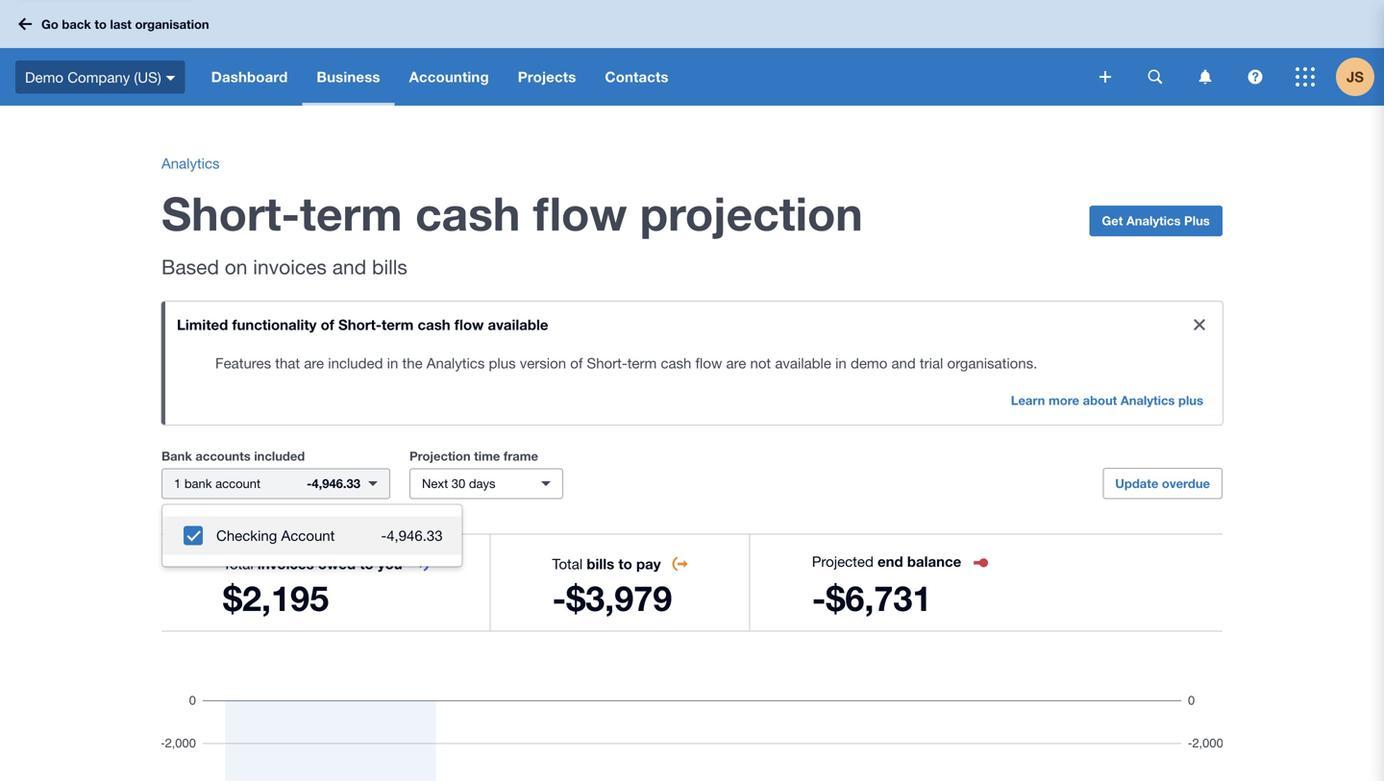 Task type: describe. For each thing, give the bounding box(es) containing it.
dashboard link
[[197, 48, 302, 106]]

(us)
[[134, 68, 161, 85]]

demo company (us)
[[25, 68, 161, 85]]

days
[[469, 476, 496, 491]]

short-term cash flow projection
[[161, 186, 863, 241]]

2 are from the left
[[726, 355, 746, 372]]

projection time frame
[[409, 449, 538, 464]]

demo
[[25, 68, 63, 85]]

projects
[[518, 68, 576, 86]]

limited functionality of short-term cash flow available
[[177, 316, 548, 334]]

functionality
[[232, 316, 317, 334]]

total for $2,195
[[223, 556, 253, 572]]

- inside total bills to pay -$3,979
[[552, 578, 566, 619]]

0 horizontal spatial plus
[[489, 355, 516, 372]]

0 vertical spatial term
[[300, 186, 402, 241]]

js
[[1347, 68, 1364, 86]]

to for -
[[618, 556, 632, 573]]

2 vertical spatial cash
[[661, 355, 691, 372]]

banner containing dashboard
[[0, 0, 1384, 106]]

2 horizontal spatial short-
[[587, 355, 627, 372]]

get analytics plus
[[1102, 213, 1210, 228]]

accounts
[[196, 449, 251, 464]]

total invoices owed to you $2,195
[[223, 556, 402, 619]]

2 in from the left
[[835, 355, 847, 372]]

balance
[[907, 553, 961, 570]]

1 vertical spatial term
[[382, 316, 414, 334]]

close image
[[1180, 306, 1219, 344]]

bank
[[161, 449, 192, 464]]

0 horizontal spatial flow
[[454, 316, 484, 334]]

1 horizontal spatial short-
[[338, 316, 382, 334]]

1 horizontal spatial svg image
[[1248, 70, 1263, 84]]

update overdue button
[[1103, 468, 1223, 499]]

0 vertical spatial and
[[332, 255, 366, 279]]

$3,979
[[566, 578, 672, 619]]

to for organisation
[[95, 17, 107, 31]]

company
[[67, 68, 130, 85]]

bank accounts included
[[161, 449, 305, 464]]

30
[[452, 476, 465, 491]]

next 30 days
[[422, 476, 496, 491]]

features
[[215, 355, 271, 372]]

-$6,731
[[812, 578, 932, 619]]

more
[[1049, 393, 1079, 408]]

2 horizontal spatial svg image
[[1296, 67, 1315, 87]]

get
[[1102, 213, 1123, 228]]

bank
[[184, 476, 212, 491]]

1 vertical spatial of
[[570, 355, 583, 372]]

and inside limited functionality of short-term cash flow available status
[[891, 355, 916, 372]]

- inside list box
[[381, 527, 387, 544]]

on
[[225, 255, 247, 279]]

total bills to pay -$3,979
[[552, 556, 672, 619]]

demo company (us) button
[[0, 48, 197, 106]]

update
[[1115, 476, 1159, 491]]

not
[[750, 355, 771, 372]]

update overdue
[[1115, 476, 1210, 491]]

checking account
[[216, 527, 335, 544]]

2 vertical spatial term
[[627, 355, 657, 372]]

next 30 days button
[[409, 469, 563, 499]]

0 horizontal spatial included
[[254, 449, 305, 464]]

included inside limited functionality of short-term cash flow available status
[[328, 355, 383, 372]]

analytics inside button
[[1126, 213, 1181, 228]]

list box containing checking account
[[162, 505, 462, 567]]

demo
[[851, 355, 887, 372]]

0 vertical spatial flow
[[533, 186, 627, 241]]

version
[[520, 355, 566, 372]]

$2,195
[[223, 578, 329, 619]]

get analytics plus button
[[1089, 206, 1222, 236]]

learn
[[1011, 393, 1045, 408]]

1 vertical spatial cash
[[418, 316, 450, 334]]



Task type: locate. For each thing, give the bounding box(es) containing it.
based
[[161, 255, 219, 279]]

contacts button
[[591, 48, 683, 106]]

trial
[[920, 355, 943, 372]]

4,946.33 up account at the bottom
[[312, 476, 360, 491]]

1 vertical spatial invoices
[[257, 556, 314, 573]]

1 total from the left
[[223, 556, 253, 572]]

svg image inside "go back to last organisation" link
[[18, 18, 32, 30]]

-4,946.33
[[307, 476, 360, 491], [381, 527, 443, 544]]

business
[[317, 68, 380, 86]]

pay
[[636, 556, 661, 573]]

included down limited functionality of short-term cash flow available
[[328, 355, 383, 372]]

limited
[[177, 316, 228, 334]]

are left the not
[[726, 355, 746, 372]]

$6,731
[[826, 578, 932, 619]]

invoices inside total invoices owed to you $2,195
[[257, 556, 314, 573]]

total up the $3,979
[[552, 556, 583, 572]]

0 horizontal spatial and
[[332, 255, 366, 279]]

bills
[[372, 255, 407, 279], [587, 556, 614, 573]]

1 horizontal spatial are
[[726, 355, 746, 372]]

total inside total invoices owed to you $2,195
[[223, 556, 253, 572]]

1 horizontal spatial flow
[[533, 186, 627, 241]]

invoices down 'checking account'
[[257, 556, 314, 573]]

-
[[307, 476, 312, 491], [381, 527, 387, 544], [552, 578, 566, 619], [812, 578, 826, 619]]

bills inside total bills to pay -$3,979
[[587, 556, 614, 573]]

to
[[95, 17, 107, 31], [360, 556, 374, 573], [618, 556, 632, 573]]

1 horizontal spatial 4,946.33
[[387, 527, 443, 544]]

projected
[[812, 553, 874, 570]]

to inside total invoices owed to you $2,195
[[360, 556, 374, 573]]

overdue
[[1162, 476, 1210, 491]]

bills up the $3,979
[[587, 556, 614, 573]]

plus down close image
[[1178, 393, 1203, 408]]

0 vertical spatial -4,946.33
[[307, 476, 360, 491]]

projection
[[640, 186, 863, 241]]

2 vertical spatial flow
[[695, 355, 722, 372]]

0 vertical spatial cash
[[415, 186, 520, 241]]

1 vertical spatial -4,946.33
[[381, 527, 443, 544]]

1 horizontal spatial total
[[552, 556, 583, 572]]

0 vertical spatial bills
[[372, 255, 407, 279]]

short- right version
[[587, 355, 627, 372]]

account
[[281, 527, 335, 544]]

1 horizontal spatial -4,946.33
[[381, 527, 443, 544]]

time
[[474, 449, 500, 464]]

js button
[[1336, 48, 1384, 106]]

0 vertical spatial short-
[[161, 186, 300, 241]]

are
[[304, 355, 324, 372], [726, 355, 746, 372]]

organisation
[[135, 17, 209, 31]]

-4,946.33 inside list box
[[381, 527, 443, 544]]

and
[[332, 255, 366, 279], [891, 355, 916, 372]]

1 vertical spatial available
[[775, 355, 831, 372]]

frame
[[504, 449, 538, 464]]

projected end balance
[[812, 553, 961, 570]]

1 horizontal spatial bills
[[587, 556, 614, 573]]

1 vertical spatial plus
[[1178, 393, 1203, 408]]

about
[[1083, 393, 1117, 408]]

to left pay
[[618, 556, 632, 573]]

term
[[300, 186, 402, 241], [382, 316, 414, 334], [627, 355, 657, 372]]

0 vertical spatial of
[[321, 316, 334, 334]]

1 are from the left
[[304, 355, 324, 372]]

svg image
[[1296, 67, 1315, 87], [1248, 70, 1263, 84], [1100, 71, 1111, 83]]

4,946.33 up you
[[387, 527, 443, 544]]

0 horizontal spatial short-
[[161, 186, 300, 241]]

1 horizontal spatial of
[[570, 355, 583, 372]]

0 horizontal spatial are
[[304, 355, 324, 372]]

1 horizontal spatial plus
[[1178, 393, 1203, 408]]

back
[[62, 17, 91, 31]]

1 bank account
[[174, 476, 261, 491]]

1 horizontal spatial in
[[835, 355, 847, 372]]

0 vertical spatial 4,946.33
[[312, 476, 360, 491]]

1 vertical spatial bills
[[587, 556, 614, 573]]

and up limited functionality of short-term cash flow available
[[332, 255, 366, 279]]

go back to last organisation
[[41, 17, 209, 31]]

go back to last organisation link
[[12, 7, 221, 41]]

list box
[[162, 505, 462, 567]]

1 vertical spatial flow
[[454, 316, 484, 334]]

2 horizontal spatial flow
[[695, 355, 722, 372]]

learn more about analytics plus
[[1011, 393, 1203, 408]]

1
[[174, 476, 181, 491]]

based on invoices and bills
[[161, 255, 407, 279]]

0 vertical spatial plus
[[489, 355, 516, 372]]

short- up 'on' on the top of page
[[161, 186, 300, 241]]

total
[[223, 556, 253, 572], [552, 556, 583, 572]]

1 vertical spatial and
[[891, 355, 916, 372]]

total for $3,979
[[552, 556, 583, 572]]

projection
[[409, 449, 471, 464]]

analytics
[[161, 155, 220, 172], [1126, 213, 1181, 228], [427, 355, 485, 372], [1121, 393, 1175, 408]]

bills up limited functionality of short-term cash flow available
[[372, 255, 407, 279]]

and left trial
[[891, 355, 916, 372]]

dashboard
[[211, 68, 288, 86]]

account
[[215, 476, 261, 491]]

0 horizontal spatial to
[[95, 17, 107, 31]]

analytics link
[[161, 155, 220, 172]]

end
[[878, 553, 903, 570]]

plus left version
[[489, 355, 516, 372]]

flow
[[533, 186, 627, 241], [454, 316, 484, 334], [695, 355, 722, 372]]

1 vertical spatial 4,946.33
[[387, 527, 443, 544]]

-4,946.33 up account at the bottom
[[307, 476, 360, 491]]

last
[[110, 17, 132, 31]]

in left the the
[[387, 355, 398, 372]]

1 horizontal spatial and
[[891, 355, 916, 372]]

are right the that at the top left
[[304, 355, 324, 372]]

0 horizontal spatial -4,946.33
[[307, 476, 360, 491]]

accounting
[[409, 68, 489, 86]]

short-
[[161, 186, 300, 241], [338, 316, 382, 334], [587, 355, 627, 372]]

business button
[[302, 48, 395, 106]]

0 horizontal spatial 4,946.33
[[312, 476, 360, 491]]

plus
[[489, 355, 516, 372], [1178, 393, 1203, 408]]

2 horizontal spatial to
[[618, 556, 632, 573]]

of right version
[[570, 355, 583, 372]]

features that are included in the analytics plus version of short-term cash flow are not available in demo and trial organisations.
[[215, 355, 1037, 372]]

to left last
[[95, 17, 107, 31]]

plus
[[1184, 213, 1210, 228]]

4,946.33
[[312, 476, 360, 491], [387, 527, 443, 544]]

0 horizontal spatial total
[[223, 556, 253, 572]]

0 vertical spatial invoices
[[253, 255, 327, 279]]

0 vertical spatial included
[[328, 355, 383, 372]]

invoices right 'on' on the top of page
[[253, 255, 327, 279]]

group
[[162, 505, 462, 567]]

accounting button
[[395, 48, 503, 106]]

next
[[422, 476, 448, 491]]

to left you
[[360, 556, 374, 573]]

available right the not
[[775, 355, 831, 372]]

total down checking
[[223, 556, 253, 572]]

2 total from the left
[[552, 556, 583, 572]]

of right functionality
[[321, 316, 334, 334]]

0 horizontal spatial available
[[488, 316, 548, 334]]

included up account
[[254, 449, 305, 464]]

the
[[402, 355, 423, 372]]

included
[[328, 355, 383, 372], [254, 449, 305, 464]]

1 horizontal spatial available
[[775, 355, 831, 372]]

1 horizontal spatial included
[[328, 355, 383, 372]]

group containing checking account
[[162, 505, 462, 567]]

1 vertical spatial included
[[254, 449, 305, 464]]

total inside total bills to pay -$3,979
[[552, 556, 583, 572]]

organisations.
[[947, 355, 1037, 372]]

projects button
[[503, 48, 591, 106]]

svg image inside demo company (us) popup button
[[166, 76, 176, 81]]

short- right functionality
[[338, 316, 382, 334]]

0 horizontal spatial svg image
[[1100, 71, 1111, 83]]

svg image
[[18, 18, 32, 30], [1148, 70, 1163, 84], [1199, 70, 1212, 84], [166, 76, 176, 81]]

0 vertical spatial available
[[488, 316, 548, 334]]

available up version
[[488, 316, 548, 334]]

learn more about analytics plus link
[[999, 386, 1215, 417]]

owed
[[318, 556, 356, 573]]

contacts
[[605, 68, 669, 86]]

checking
[[216, 527, 277, 544]]

0 horizontal spatial bills
[[372, 255, 407, 279]]

in left demo at right
[[835, 355, 847, 372]]

0 horizontal spatial of
[[321, 316, 334, 334]]

2 vertical spatial short-
[[587, 355, 627, 372]]

in
[[387, 355, 398, 372], [835, 355, 847, 372]]

invoices
[[253, 255, 327, 279], [257, 556, 314, 573]]

limited functionality of short-term cash flow available status
[[161, 302, 1223, 425]]

of
[[321, 316, 334, 334], [570, 355, 583, 372]]

you
[[378, 556, 402, 573]]

1 horizontal spatial to
[[360, 556, 374, 573]]

0 horizontal spatial in
[[387, 355, 398, 372]]

banner
[[0, 0, 1384, 106]]

4,946.33 inside list box
[[387, 527, 443, 544]]

available
[[488, 316, 548, 334], [775, 355, 831, 372]]

to inside total bills to pay -$3,979
[[618, 556, 632, 573]]

1 in from the left
[[387, 355, 398, 372]]

-4,946.33 up you
[[381, 527, 443, 544]]

1 vertical spatial short-
[[338, 316, 382, 334]]

that
[[275, 355, 300, 372]]

go
[[41, 17, 58, 31]]



Task type: vqa. For each thing, say whether or not it's contained in the screenshot.
the bottom sales
no



